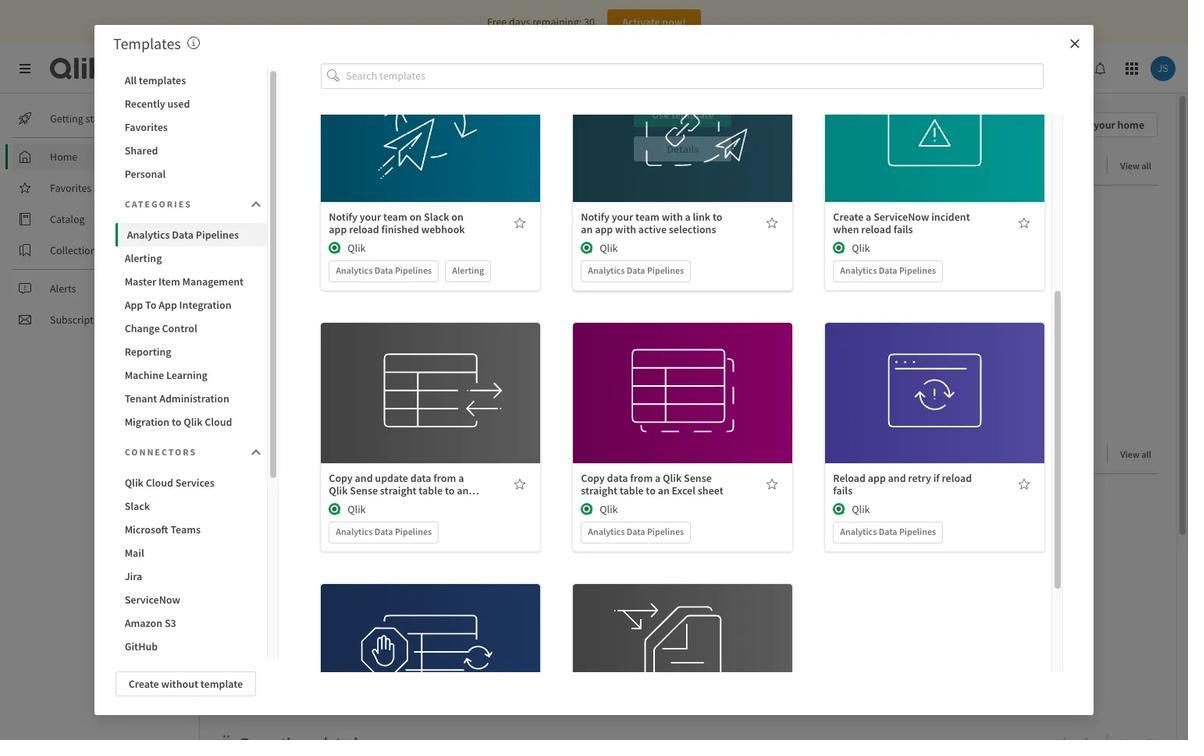 Task type: locate. For each thing, give the bounding box(es) containing it.
github button
[[115, 636, 267, 659]]

qlik inside copy and update data from a qlik sense straight table to an excel sheet
[[329, 484, 348, 498]]

table inside copy data from a qlik sense straight table to an excel sheet
[[620, 484, 644, 498]]

close image
[[1069, 37, 1081, 50]]

and inside copy and update data from a qlik sense straight table to an excel sheet
[[355, 471, 373, 485]]

team inside notify your team with a link to an app with active selections
[[636, 210, 660, 224]]

pipelines down active
[[647, 264, 684, 276]]

alerting
[[125, 251, 162, 265], [452, 264, 484, 276]]

0 vertical spatial services
[[216, 59, 270, 78]]

analytics down categories
[[127, 228, 170, 242]]

1 vertical spatial 10
[[282, 655, 291, 666]]

tenant administration button
[[115, 387, 267, 411]]

0 vertical spatial fails
[[894, 222, 913, 236]]

2 horizontal spatial reload
[[942, 471, 972, 485]]

your for notify your team on slack on app reload finished webhook
[[360, 210, 381, 224]]

use template
[[400, 107, 462, 122], [652, 107, 714, 122], [904, 107, 966, 122], [400, 369, 462, 383], [652, 369, 714, 383], [904, 369, 966, 383], [400, 631, 462, 645], [652, 631, 714, 645]]

pipelines down finished
[[395, 264, 432, 276]]

cloud down connectors at the left of page
[[146, 476, 173, 490]]

analytics data pipelines down copy data from a qlik sense straight table to an excel sheet
[[588, 526, 684, 538]]

started
[[86, 112, 118, 126]]

1 horizontal spatial alerting
[[452, 264, 484, 276]]

use for retry
[[904, 369, 922, 383]]

slack button
[[115, 495, 267, 518]]

notify for an
[[581, 210, 610, 224]]

1 from from the left
[[434, 471, 456, 485]]

your inside notify your team with a link to an app with active selections
[[612, 210, 633, 224]]

0 horizontal spatial notify
[[329, 210, 358, 224]]

analytics down copy and update data from a qlik sense straight table to an excel sheet
[[336, 526, 373, 538]]

1 horizontal spatial recently
[[240, 445, 299, 465]]

minutes
[[293, 366, 325, 378], [293, 655, 325, 666]]

table
[[419, 484, 443, 498], [620, 484, 644, 498]]

use
[[400, 107, 417, 122], [652, 107, 669, 122], [904, 107, 922, 122], [400, 369, 417, 383], [652, 369, 669, 383], [904, 369, 922, 383], [400, 631, 417, 645], [652, 631, 669, 645]]

analytics data pipelines down reload app and retry if reload fails
[[840, 526, 936, 538]]

1 horizontal spatial an
[[581, 222, 593, 236]]

app
[[329, 222, 347, 236], [595, 222, 613, 236], [252, 349, 270, 363], [868, 471, 886, 485], [252, 638, 270, 652]]

1 first from the top
[[229, 349, 250, 363]]

0 horizontal spatial reload
[[349, 222, 379, 236]]

1 horizontal spatial table
[[620, 484, 644, 498]]

ask insight advisor button
[[851, 56, 973, 81]]

0 horizontal spatial your
[[360, 210, 381, 224]]

1 personal element from the top
[[319, 326, 344, 351]]

template for incident
[[924, 107, 966, 122]]

analytics inside button
[[127, 228, 170, 242]]

fails for app
[[833, 484, 853, 498]]

fails left retry
[[833, 484, 853, 498]]

fails inside reload app and retry if reload fails
[[833, 484, 853, 498]]

reload inside create a servicenow incident when reload fails
[[861, 222, 892, 236]]

add to favorites image for notify your team on slack on app reload finished webhook
[[514, 217, 527, 229]]

app
[[125, 298, 143, 312], [159, 298, 177, 312]]

2 personal element from the top
[[319, 615, 344, 640]]

2 and from the left
[[888, 471, 906, 485]]

use for incident
[[904, 107, 922, 122]]

details button for on
[[382, 136, 480, 161]]

details button for data
[[382, 398, 480, 423]]

1 view all from the top
[[1121, 160, 1152, 172]]

used inside button
[[168, 97, 190, 111]]

item
[[159, 275, 180, 289]]

view for recently used
[[1121, 449, 1140, 461]]

reload left finished
[[349, 222, 379, 236]]

your left active
[[612, 210, 633, 224]]

1 vertical spatial personal element
[[319, 615, 344, 640]]

1 vertical spatial ago
[[327, 655, 341, 666]]

details
[[415, 142, 447, 156], [667, 142, 699, 156], [919, 142, 951, 156], [415, 403, 447, 417], [667, 403, 699, 417], [919, 403, 951, 417], [415, 665, 447, 679], [667, 665, 699, 679]]

migration to qlik cloud button
[[115, 411, 267, 434]]

0 vertical spatial used
[[168, 97, 190, 111]]

Search templates text field
[[346, 63, 1044, 89]]

10 for recently
[[282, 655, 291, 666]]

use template button for retry
[[886, 364, 984, 389]]

first app updated 10 minutes ago
[[229, 349, 341, 378], [229, 638, 341, 666]]

2 first from the top
[[229, 638, 250, 652]]

to inside migration to qlik cloud button
[[172, 415, 182, 429]]

pipelines down copy data from a qlik sense straight table to an excel sheet
[[647, 526, 684, 538]]

0 vertical spatial view all
[[1121, 160, 1152, 172]]

microsoft
[[125, 523, 168, 537]]

team left selections
[[636, 210, 660, 224]]

catalog link
[[12, 207, 187, 232]]

use template button for with
[[634, 102, 732, 127]]

1 all from the top
[[1142, 160, 1152, 172]]

template for data
[[419, 369, 462, 383]]

0 horizontal spatial recently used
[[125, 97, 190, 111]]

qlik image for notify your team on slack on app reload finished webhook
[[329, 242, 341, 254]]

fails left the incident
[[894, 222, 913, 236]]

1 vertical spatial recently
[[240, 445, 299, 465]]

use template button for incident
[[886, 102, 984, 127]]

analytics data pipelines
[[127, 228, 239, 242], [336, 264, 432, 276], [588, 264, 684, 276], [840, 264, 936, 276], [336, 526, 432, 538], [588, 526, 684, 538], [840, 526, 936, 538]]

Search text field
[[594, 56, 842, 81]]

0 horizontal spatial fails
[[833, 484, 853, 498]]

details for with
[[667, 142, 699, 156]]

now!
[[662, 15, 686, 29]]

ago for used
[[327, 655, 341, 666]]

used
[[168, 97, 190, 111], [302, 445, 334, 465]]

1 horizontal spatial straight
[[581, 484, 618, 498]]

1 horizontal spatial recently used
[[240, 445, 334, 465]]

excel inside copy data from a qlik sense straight table to an excel sheet
[[672, 484, 696, 498]]

0 horizontal spatial servicenow
[[125, 593, 180, 607]]

all templates
[[125, 73, 186, 87]]

details for incident
[[919, 142, 951, 156]]

use for with
[[652, 107, 669, 122]]

amazon s3 button
[[115, 612, 267, 636]]

0 vertical spatial create
[[833, 210, 864, 224]]

an inside copy data from a qlik sense straight table to an excel sheet
[[658, 484, 670, 498]]

first for recently used
[[229, 638, 250, 652]]

your
[[1094, 118, 1116, 132], [360, 210, 381, 224], [612, 210, 633, 224]]

1 view from the top
[[1121, 160, 1140, 172]]

team left webhook
[[383, 210, 407, 224]]

slack inside button
[[125, 500, 150, 514]]

shared
[[125, 144, 158, 158]]

0 vertical spatial view
[[1121, 160, 1140, 172]]

copy inside copy data from a qlik sense straight table to an excel sheet
[[581, 471, 605, 485]]

favorites
[[125, 120, 168, 134], [50, 181, 92, 195]]

data down copy data from a qlik sense straight table to an excel sheet
[[627, 526, 645, 538]]

use for data
[[400, 369, 417, 383]]

2 table from the left
[[620, 484, 644, 498]]

sense inside copy and update data from a qlik sense straight table to an excel sheet
[[350, 484, 378, 498]]

1 horizontal spatial team
[[636, 210, 660, 224]]

app left active
[[595, 222, 613, 236]]

home
[[219, 112, 267, 137], [50, 150, 78, 164]]

qlik image down recently used link
[[329, 503, 341, 516]]

app right to
[[159, 298, 177, 312]]

1 horizontal spatial from
[[630, 471, 653, 485]]

a inside copy and update data from a qlik sense straight table to an excel sheet
[[458, 471, 464, 485]]

2 minutes from the top
[[293, 655, 325, 666]]

alerting up master
[[125, 251, 162, 265]]

0 vertical spatial cloud
[[205, 415, 232, 429]]

0 horizontal spatial services
[[175, 476, 215, 490]]

recently used link
[[240, 445, 340, 465]]

2 horizontal spatial your
[[1094, 118, 1116, 132]]

notify inside notify your team with a link to an app with active selections
[[581, 210, 610, 224]]

app inside reload app and retry if reload fails
[[868, 471, 886, 485]]

2 all from the top
[[1142, 449, 1152, 461]]

2 view all from the top
[[1121, 449, 1152, 461]]

first for analytics to explore
[[229, 349, 250, 363]]

github
[[125, 640, 158, 654]]

getting started
[[50, 112, 118, 126]]

move collection image
[[219, 735, 234, 741]]

all
[[1142, 160, 1152, 172], [1142, 449, 1152, 461]]

1 horizontal spatial excel
[[672, 484, 696, 498]]

template
[[419, 107, 462, 122], [672, 107, 714, 122], [924, 107, 966, 122], [419, 369, 462, 383], [672, 369, 714, 383], [924, 369, 966, 383], [419, 631, 462, 645], [672, 631, 714, 645], [200, 678, 243, 692]]

qlik image
[[581, 242, 594, 254], [581, 503, 594, 516], [833, 503, 846, 516]]

home down getting
[[50, 150, 78, 164]]

1 vertical spatial cloud
[[146, 476, 173, 490]]

30
[[584, 15, 595, 29]]

pipelines
[[196, 228, 239, 242], [395, 264, 432, 276], [647, 264, 684, 276], [899, 264, 936, 276], [395, 526, 432, 538], [647, 526, 684, 538], [899, 526, 936, 538]]

ask
[[877, 62, 894, 76]]

1 horizontal spatial data
[[607, 471, 628, 485]]

analytics down copy data from a qlik sense straight table to an excel sheet
[[588, 526, 625, 538]]

qlik cloud services button
[[115, 472, 267, 495]]

pipelines down copy and update data from a qlik sense straight table to an excel sheet
[[395, 526, 432, 538]]

1 ago from the top
[[327, 366, 341, 378]]

1 horizontal spatial used
[[302, 445, 334, 465]]

analytics data pipelines down copy and update data from a qlik sense straight table to an excel sheet
[[336, 526, 432, 538]]

navigation pane element
[[0, 100, 199, 339]]

data down active
[[627, 264, 645, 276]]

reload right if
[[942, 471, 972, 485]]

1 table from the left
[[419, 484, 443, 498]]

servicenow up amazon s3
[[125, 593, 180, 607]]

getting started link
[[12, 106, 187, 131]]

notify
[[329, 210, 358, 224], [581, 210, 610, 224]]

0 vertical spatial slack
[[424, 210, 449, 224]]

data down create a servicenow incident when reload fails
[[879, 264, 898, 276]]

0 horizontal spatial copy
[[329, 471, 353, 485]]

template for a
[[672, 369, 714, 383]]

data down copy and update data from a qlik sense straight table to an excel sheet
[[375, 526, 393, 538]]

qlik image down the reload
[[833, 503, 846, 516]]

add to favorites image for copy and update data from a qlik sense straight table to an excel sheet
[[514, 478, 527, 491]]

create for create without template
[[129, 678, 159, 692]]

alerting button
[[115, 247, 267, 270]]

0 vertical spatial 10
[[282, 366, 291, 378]]

data inside button
[[172, 228, 194, 242]]

1 team from the left
[[383, 210, 407, 224]]

0 horizontal spatial sense
[[350, 484, 378, 498]]

with left active
[[615, 222, 636, 236]]

1 view all link from the top
[[1121, 155, 1158, 175]]

1 horizontal spatial app
[[159, 298, 177, 312]]

updated for recently
[[246, 655, 280, 666]]

0 horizontal spatial favorites
[[50, 181, 92, 195]]

updated for analytics
[[246, 366, 280, 378]]

data for reload app and retry if reload fails
[[879, 526, 898, 538]]

0 vertical spatial ago
[[327, 366, 341, 378]]

analytics data pipelines inside button
[[127, 228, 239, 242]]

reload inside reload app and retry if reload fails
[[942, 471, 972, 485]]

app right the reload
[[868, 471, 886, 485]]

1 vertical spatial view all
[[1121, 449, 1152, 461]]

2 from from the left
[[630, 471, 653, 485]]

0 horizontal spatial team
[[383, 210, 407, 224]]

to
[[305, 156, 319, 176], [713, 210, 723, 224], [172, 415, 182, 429], [445, 484, 455, 498], [646, 484, 656, 498]]

0 horizontal spatial an
[[457, 484, 469, 498]]

1 vertical spatial all
[[1142, 449, 1152, 461]]

0 vertical spatial servicenow
[[874, 210, 929, 224]]

0 horizontal spatial create
[[129, 678, 159, 692]]

0 horizontal spatial from
[[434, 471, 456, 485]]

team for with
[[636, 210, 660, 224]]

jira button
[[115, 565, 267, 589]]

master item management button
[[115, 270, 267, 294]]

templates are pre-built automations that help you automate common business workflows. get started by selecting one of the pre-built templates or choose the blank canvas to build an automation from scratch. image
[[187, 37, 200, 49]]

2 10 from the top
[[282, 655, 291, 666]]

1 and from the left
[[355, 471, 373, 485]]

minutes for to
[[293, 366, 325, 378]]

1 horizontal spatial on
[[451, 210, 464, 224]]

servicenow
[[874, 210, 929, 224], [125, 593, 180, 607]]

2 updated from the top
[[246, 655, 280, 666]]

webhook
[[421, 222, 465, 236]]

selections
[[669, 222, 716, 236]]

reload for reload
[[942, 471, 972, 485]]

qlik image down notify your team with a link to an app with active selections at the top of page
[[581, 242, 594, 254]]

1 vertical spatial view
[[1121, 449, 1140, 461]]

analytics data pipelines up alerting button
[[127, 228, 239, 242]]

2 view all link from the top
[[1121, 444, 1158, 464]]

notify for reload
[[329, 210, 358, 224]]

use template button
[[382, 102, 480, 127], [634, 102, 732, 127], [886, 102, 984, 127], [382, 364, 480, 389], [634, 364, 732, 389], [886, 364, 984, 389], [382, 625, 480, 650], [634, 625, 732, 650]]

1 horizontal spatial your
[[612, 210, 633, 224]]

2 on from the left
[[451, 210, 464, 224]]

analytics data pipelines down create a servicenow incident when reload fails
[[840, 264, 936, 276]]

notify left active
[[581, 210, 610, 224]]

servicenow left the incident
[[874, 210, 929, 224]]

pipelines for create a servicenow incident when reload fails
[[899, 264, 936, 276]]

recently used
[[125, 97, 190, 111], [240, 445, 334, 465]]

1 vertical spatial view all link
[[1121, 444, 1158, 464]]

your left 'home'
[[1094, 118, 1116, 132]]

analytics left explore
[[240, 156, 302, 176]]

1 minutes from the top
[[293, 366, 325, 378]]

alerting down webhook
[[452, 264, 484, 276]]

pipelines down reload app and retry if reload fails
[[899, 526, 936, 538]]

0 vertical spatial home
[[219, 112, 267, 137]]

create without template
[[129, 678, 243, 692]]

notify down explore
[[329, 210, 358, 224]]

0 vertical spatial first
[[229, 349, 250, 363]]

details for retry
[[919, 403, 951, 417]]

analytics down templates are pre-built automations that help you automate common business workflows. get started by selecting one of the pre-built templates or choose the blank canvas to build an automation from scratch. tooltip
[[154, 59, 213, 78]]

1 horizontal spatial servicenow
[[874, 210, 929, 224]]

2 straight from the left
[[581, 484, 618, 498]]

from
[[434, 471, 456, 485], [630, 471, 653, 485]]

machine learning
[[125, 369, 208, 383]]

1 data from the left
[[410, 471, 431, 485]]

create for create a servicenow incident when reload fails
[[833, 210, 864, 224]]

add to favorites image for reload app and retry if reload fails
[[1018, 478, 1031, 491]]

1 vertical spatial updated
[[246, 655, 280, 666]]

1 horizontal spatial fails
[[894, 222, 913, 236]]

cloud down the administration
[[205, 415, 232, 429]]

all for recently used
[[1142, 449, 1152, 461]]

copy for qlik
[[329, 471, 353, 485]]

slack right finished
[[424, 210, 449, 224]]

0 vertical spatial recently
[[125, 97, 165, 111]]

1 vertical spatial create
[[129, 678, 159, 692]]

2 data from the left
[[607, 471, 628, 485]]

1 vertical spatial first app updated 10 minutes ago
[[229, 638, 341, 666]]

10 for analytics
[[282, 366, 291, 378]]

details button for a
[[634, 398, 732, 423]]

2 first app updated 10 minutes ago from the top
[[229, 638, 341, 666]]

1 notify from the left
[[329, 210, 358, 224]]

personal element for used
[[319, 615, 344, 640]]

master
[[125, 275, 156, 289]]

1 first app updated 10 minutes ago from the top
[[229, 349, 341, 378]]

app left to
[[125, 298, 143, 312]]

1 vertical spatial fails
[[833, 484, 853, 498]]

updated
[[246, 366, 280, 378], [246, 655, 280, 666]]

2 app from the left
[[159, 298, 177, 312]]

copy inside copy and update data from a qlik sense straight table to an excel sheet
[[329, 471, 353, 485]]

table inside copy and update data from a qlik sense straight table to an excel sheet
[[419, 484, 443, 498]]

customize your home
[[1043, 118, 1145, 132]]

machine
[[125, 369, 164, 383]]

2 team from the left
[[636, 210, 660, 224]]

2 horizontal spatial an
[[658, 484, 670, 498]]

home link
[[12, 144, 187, 169]]

templates are pre-built automations that help you automate common business workflows. get started by selecting one of the pre-built templates or choose the blank canvas to build an automation from scratch. tooltip
[[187, 34, 200, 53]]

1 horizontal spatial notify
[[581, 210, 610, 224]]

personal element
[[319, 326, 344, 351], [319, 615, 344, 640]]

0 vertical spatial favorites
[[125, 120, 168, 134]]

1 vertical spatial servicenow
[[125, 593, 180, 607]]

2 ago from the top
[[327, 655, 341, 666]]

0 horizontal spatial alerting
[[125, 251, 162, 265]]

excel inside copy and update data from a qlik sense straight table to an excel sheet
[[329, 496, 353, 510]]

1 horizontal spatial home
[[219, 112, 267, 137]]

team inside notify your team on slack on app reload finished webhook
[[383, 210, 407, 224]]

1 horizontal spatial create
[[833, 210, 864, 224]]

2 view from the top
[[1121, 449, 1140, 461]]

qlik image down copy data from a qlik sense straight table to an excel sheet
[[581, 503, 594, 516]]

your for customize your home
[[1094, 118, 1116, 132]]

1 10 from the top
[[282, 366, 291, 378]]

0 horizontal spatial straight
[[380, 484, 417, 498]]

services
[[216, 59, 270, 78], [175, 476, 215, 490]]

add to favorites image
[[1018, 217, 1031, 229], [766, 478, 779, 491], [1018, 478, 1031, 491]]

1 horizontal spatial with
[[662, 210, 683, 224]]

analytics data pipelines down active
[[588, 264, 684, 276]]

create without template button
[[115, 672, 256, 697]]

1 vertical spatial favorites
[[50, 181, 92, 195]]

2 notify from the left
[[581, 210, 610, 224]]

analytics
[[154, 59, 213, 78], [240, 156, 302, 176], [127, 228, 170, 242], [336, 264, 373, 276], [588, 264, 625, 276], [840, 264, 877, 276], [336, 526, 373, 538], [588, 526, 625, 538], [840, 526, 877, 538]]

0 horizontal spatial used
[[168, 97, 190, 111]]

1 horizontal spatial and
[[888, 471, 906, 485]]

your left finished
[[360, 210, 381, 224]]

1 updated from the top
[[246, 366, 280, 378]]

1 vertical spatial slack
[[125, 500, 150, 514]]

1 vertical spatial first
[[229, 638, 250, 652]]

app to app integration button
[[115, 294, 267, 317]]

connectors button
[[115, 437, 267, 468]]

all
[[125, 73, 137, 87]]

fails inside create a servicenow incident when reload fails
[[894, 222, 913, 236]]

1 vertical spatial used
[[302, 445, 334, 465]]

0 vertical spatial personal element
[[319, 326, 344, 351]]

app inside notify your team on slack on app reload finished webhook
[[329, 222, 347, 236]]

qlik image down when
[[833, 242, 846, 254]]

view all for analytics to explore
[[1121, 160, 1152, 172]]

0 vertical spatial view all link
[[1121, 155, 1158, 175]]

recently inside home main content
[[240, 445, 299, 465]]

favorites inside navigation pane element
[[50, 181, 92, 195]]

connectors
[[125, 447, 197, 458]]

and left retry
[[888, 471, 906, 485]]

view for analytics to explore
[[1121, 160, 1140, 172]]

1 horizontal spatial favorites
[[125, 120, 168, 134]]

data up alerting button
[[172, 228, 194, 242]]

1 vertical spatial services
[[175, 476, 215, 490]]

favorites up catalog
[[50, 181, 92, 195]]

pipelines down create a servicenow incident when reload fails
[[899, 264, 936, 276]]

qlik image down notify your team on slack on app reload finished webhook
[[329, 242, 341, 254]]

incident
[[932, 210, 970, 224]]

0 horizontal spatial excel
[[329, 496, 353, 510]]

0 vertical spatial minutes
[[293, 366, 325, 378]]

add to favorites image for copy data from a qlik sense straight table to an excel sheet
[[766, 478, 779, 491]]

create inside create a servicenow incident when reload fails
[[833, 210, 864, 224]]

ask insight advisor
[[877, 62, 966, 76]]

0 horizontal spatial recently
[[125, 97, 165, 111]]

amazon
[[125, 617, 162, 631]]

details button for retry
[[886, 398, 984, 423]]

slack
[[424, 210, 449, 224], [125, 500, 150, 514]]

view all for recently used
[[1121, 449, 1152, 461]]

excel
[[672, 484, 696, 498], [329, 496, 353, 510]]

0 vertical spatial all
[[1142, 160, 1152, 172]]

slack up microsoft
[[125, 500, 150, 514]]

your inside notify your team on slack on app reload finished webhook
[[360, 210, 381, 224]]

1 vertical spatial recently used
[[240, 445, 334, 465]]

1 horizontal spatial slack
[[424, 210, 449, 224]]

pipelines up alerting button
[[196, 228, 239, 242]]

1 copy from the left
[[329, 471, 353, 485]]

create inside button
[[129, 678, 159, 692]]

recently inside button
[[125, 97, 165, 111]]

reload app and retry if reload fails
[[833, 471, 972, 498]]

0 horizontal spatial app
[[125, 298, 143, 312]]

0 horizontal spatial sheet
[[355, 496, 381, 510]]

administration
[[159, 392, 229, 406]]

first up machine learning button
[[229, 349, 250, 363]]

0 horizontal spatial on
[[410, 210, 422, 224]]

data inside copy and update data from a qlik sense straight table to an excel sheet
[[410, 471, 431, 485]]

qlik inside copy data from a qlik sense straight table to an excel sheet
[[663, 471, 682, 485]]

reload right when
[[861, 222, 892, 236]]

1 horizontal spatial reload
[[861, 222, 892, 236]]

0 horizontal spatial table
[[419, 484, 443, 498]]

0 horizontal spatial and
[[355, 471, 373, 485]]

notify inside notify your team on slack on app reload finished webhook
[[329, 210, 358, 224]]

explore
[[322, 156, 372, 176]]

with left link
[[662, 210, 683, 224]]

favorites up "shared"
[[125, 120, 168, 134]]

first down amazon s3 button
[[229, 638, 250, 652]]

data
[[410, 471, 431, 485], [607, 471, 628, 485]]

details button for incident
[[886, 136, 984, 161]]

tenant administration
[[125, 392, 229, 406]]

personal element for to
[[319, 326, 344, 351]]

migration
[[125, 415, 170, 429]]

1 horizontal spatial sense
[[684, 471, 712, 485]]

use template button for data
[[382, 364, 480, 389]]

first app updated 10 minutes ago for recently
[[229, 638, 341, 666]]

close sidebar menu image
[[19, 62, 31, 75]]

1 horizontal spatial copy
[[581, 471, 605, 485]]

1 straight from the left
[[380, 484, 417, 498]]

sheet inside copy and update data from a qlik sense straight table to an excel sheet
[[355, 496, 381, 510]]

your inside button
[[1094, 118, 1116, 132]]

0 vertical spatial updated
[[246, 366, 280, 378]]

1 vertical spatial minutes
[[293, 655, 325, 666]]

ago for to
[[327, 366, 341, 378]]

and left update
[[355, 471, 373, 485]]

view all link for recently used
[[1121, 444, 1158, 464]]

home up shared button
[[219, 112, 267, 137]]

team for on
[[383, 210, 407, 224]]

copy for straight
[[581, 471, 605, 485]]

0 vertical spatial recently used
[[125, 97, 190, 111]]

home inside navigation pane element
[[50, 150, 78, 164]]

a inside notify your team with a link to an app with active selections
[[685, 210, 691, 224]]

first
[[229, 349, 250, 363], [229, 638, 250, 652]]

first app updated 10 minutes ago for analytics
[[229, 349, 341, 378]]

app left finished
[[329, 222, 347, 236]]

2 copy from the left
[[581, 471, 605, 485]]

0 vertical spatial first app updated 10 minutes ago
[[229, 349, 341, 378]]

add to favorites image
[[514, 217, 527, 229], [766, 217, 779, 229], [514, 478, 527, 491]]

to inside copy and update data from a qlik sense straight table to an excel sheet
[[445, 484, 455, 498]]

migration to qlik cloud
[[125, 415, 232, 429]]

use for on
[[400, 107, 417, 122]]

data down reload app and retry if reload fails
[[879, 526, 898, 538]]

qlik image
[[329, 242, 341, 254], [833, 242, 846, 254], [329, 503, 341, 516]]



Task type: describe. For each thing, give the bounding box(es) containing it.
analytics to explore
[[240, 156, 372, 176]]

a inside copy data from a qlik sense straight table to an excel sheet
[[655, 471, 661, 485]]

analytics to explore link
[[240, 156, 379, 176]]

microsoft teams button
[[115, 518, 267, 542]]

sheet inside copy data from a qlik sense straight table to an excel sheet
[[698, 484, 724, 498]]

analytics data pipelines for reload app and retry if reload fails
[[840, 526, 936, 538]]

control
[[162, 322, 197, 336]]

details for a
[[667, 403, 699, 417]]

app up machine learning button
[[252, 349, 270, 363]]

minutes for used
[[293, 655, 325, 666]]

reporting button
[[115, 340, 267, 364]]

collections
[[50, 244, 101, 258]]

template for on
[[419, 107, 462, 122]]

analytics down the reload
[[840, 526, 877, 538]]

searchbar element
[[569, 56, 842, 81]]

qlik image for copy and update data from a qlik sense straight table to an excel sheet
[[329, 503, 341, 516]]

tenant
[[125, 392, 157, 406]]

add to favorites image for create a servicenow incident when reload fails
[[1018, 217, 1031, 229]]

finished
[[381, 222, 419, 236]]

free
[[487, 15, 507, 29]]

to inside copy data from a qlik sense straight table to an excel sheet
[[646, 484, 656, 498]]

analytics down when
[[840, 264, 877, 276]]

reload for create
[[861, 222, 892, 236]]

change control button
[[115, 317, 267, 340]]

from inside copy data from a qlik sense straight table to an excel sheet
[[630, 471, 653, 485]]

if
[[934, 471, 940, 485]]

a inside create a servicenow incident when reload fails
[[866, 210, 872, 224]]

all templates button
[[115, 69, 267, 92]]

details for on
[[415, 142, 447, 156]]

use template for on
[[400, 107, 462, 122]]

fails for a
[[894, 222, 913, 236]]

home inside main content
[[219, 112, 267, 137]]

shared button
[[115, 139, 267, 162]]

analytics data pipelines for create a servicenow incident when reload fails
[[840, 264, 936, 276]]

use template button for a
[[634, 364, 732, 389]]

details for data
[[415, 403, 447, 417]]

qlik cloud services
[[125, 476, 215, 490]]

favorites button
[[115, 116, 267, 139]]

pipelines for copy and update data from a qlik sense straight table to an excel sheet
[[395, 526, 432, 538]]

personal
[[125, 167, 166, 181]]

analytics inside home main content
[[240, 156, 302, 176]]

use template for retry
[[904, 369, 966, 383]]

app down amazon s3 button
[[252, 638, 270, 652]]

without
[[161, 678, 198, 692]]

details button for with
[[634, 136, 732, 161]]

analytics down notify your team on slack on app reload finished webhook
[[336, 264, 373, 276]]

servicenow inside button
[[125, 593, 180, 607]]

an inside notify your team with a link to an app with active selections
[[581, 222, 593, 236]]

1 horizontal spatial cloud
[[205, 415, 232, 429]]

view all link for analytics to explore
[[1121, 155, 1158, 175]]

your for notify your team with a link to an app with active selections
[[612, 210, 633, 224]]

learning
[[166, 369, 208, 383]]

1 horizontal spatial services
[[216, 59, 270, 78]]

slack inside notify your team on slack on app reload finished webhook
[[424, 210, 449, 224]]

from inside copy and update data from a qlik sense straight table to an excel sheet
[[434, 471, 456, 485]]

notify your team on slack on app reload finished webhook
[[329, 210, 465, 236]]

when
[[833, 222, 859, 236]]

to inside home main content
[[305, 156, 319, 176]]

analytics data pipelines for copy data from a qlik sense straight table to an excel sheet
[[588, 526, 684, 538]]

template for retry
[[924, 369, 966, 383]]

free days remaining: 30
[[487, 15, 595, 29]]

data inside copy data from a qlik sense straight table to an excel sheet
[[607, 471, 628, 485]]

servicenow inside create a servicenow incident when reload fails
[[874, 210, 929, 224]]

template for with
[[672, 107, 714, 122]]

data down finished
[[375, 264, 393, 276]]

customize your home button
[[1014, 112, 1158, 137]]

days
[[509, 15, 530, 29]]

use template for with
[[652, 107, 714, 122]]

used inside home main content
[[302, 445, 334, 465]]

qlik image for copy data from a qlik sense straight table to an excel sheet
[[581, 503, 594, 516]]

update
[[375, 471, 408, 485]]

change control
[[125, 322, 197, 336]]

subscriptions
[[50, 313, 113, 327]]

getting
[[50, 112, 83, 126]]

pipelines inside analytics data pipelines button
[[196, 228, 239, 242]]

1 on from the left
[[410, 210, 422, 224]]

s3
[[165, 617, 176, 631]]

link
[[693, 210, 711, 224]]

use template for data
[[400, 369, 462, 383]]

reporting
[[125, 345, 171, 359]]

qlik image for notify your team with a link to an app with active selections
[[581, 242, 594, 254]]

data for copy and update data from a qlik sense straight table to an excel sheet
[[375, 526, 393, 538]]

alerts
[[50, 282, 76, 296]]

microsoft teams
[[125, 523, 201, 537]]

activate
[[622, 15, 660, 29]]

mail
[[125, 547, 144, 561]]

insight
[[896, 62, 928, 76]]

pipelines for reload app and retry if reload fails
[[899, 526, 936, 538]]

home
[[1118, 118, 1145, 132]]

retry
[[908, 471, 931, 485]]

reload inside notify your team on slack on app reload finished webhook
[[349, 222, 379, 236]]

services inside button
[[175, 476, 215, 490]]

and inside reload app and retry if reload fails
[[888, 471, 906, 485]]

recently used inside recently used button
[[125, 97, 190, 111]]

use template for a
[[652, 369, 714, 383]]

qlik image for reload app and retry if reload fails
[[833, 503, 846, 516]]

recently used inside home main content
[[240, 445, 334, 465]]

categories
[[125, 198, 192, 210]]

data for create a servicenow incident when reload fails
[[879, 264, 898, 276]]

alerting inside button
[[125, 251, 162, 265]]

favorites inside button
[[125, 120, 168, 134]]

home main content
[[194, 94, 1188, 741]]

notify your team with a link to an app with active selections
[[581, 210, 723, 236]]

amazon s3
[[125, 617, 176, 631]]

analytics data pipelines for notify your team with a link to an app with active selections
[[588, 264, 684, 276]]

add to favorites image for notify your team with a link to an app with active selections
[[766, 217, 779, 229]]

mail button
[[115, 542, 267, 565]]

customize
[[1043, 118, 1092, 132]]

1 app from the left
[[125, 298, 143, 312]]

straight inside copy data from a qlik sense straight table to an excel sheet
[[581, 484, 618, 498]]

templates
[[113, 34, 181, 53]]

integration
[[179, 298, 232, 312]]

change
[[125, 322, 160, 336]]

catalog
[[50, 212, 85, 226]]

qlik image for create a servicenow incident when reload fails
[[833, 242, 846, 254]]

pipelines for copy data from a qlik sense straight table to an excel sheet
[[647, 526, 684, 538]]

analytics services
[[154, 59, 270, 78]]

to inside notify your team with a link to an app with active selections
[[713, 210, 723, 224]]

to
[[145, 298, 156, 312]]

create a servicenow incident when reload fails
[[833, 210, 970, 236]]

data for notify your team with a link to an app with active selections
[[627, 264, 645, 276]]

collections link
[[12, 238, 187, 263]]

favorites link
[[12, 176, 187, 201]]

recently used button
[[115, 92, 267, 116]]

activate now! link
[[607, 9, 701, 34]]

app to app integration
[[125, 298, 232, 312]]

master item management
[[125, 275, 244, 289]]

analytics data pipelines for copy and update data from a qlik sense straight table to an excel sheet
[[336, 526, 432, 538]]

copy and update data from a qlik sense straight table to an excel sheet
[[329, 471, 469, 510]]

an inside copy and update data from a qlik sense straight table to an excel sheet
[[457, 484, 469, 498]]

pipelines for notify your team with a link to an app with active selections
[[647, 264, 684, 276]]

categories button
[[115, 189, 267, 220]]

subscriptions link
[[12, 308, 187, 333]]

app inside notify your team with a link to an app with active selections
[[595, 222, 613, 236]]

servicenow button
[[115, 589, 267, 612]]

analytics down notify your team with a link to an app with active selections at the top of page
[[588, 264, 625, 276]]

alerts link
[[12, 276, 187, 301]]

analytics data pipelines down finished
[[336, 264, 432, 276]]

analytics services element
[[154, 59, 270, 78]]

templates
[[139, 73, 186, 87]]

use template for incident
[[904, 107, 966, 122]]

template inside button
[[200, 678, 243, 692]]

use template button for on
[[382, 102, 480, 127]]

all for analytics to explore
[[1142, 160, 1152, 172]]

0 horizontal spatial cloud
[[146, 476, 173, 490]]

teams
[[171, 523, 201, 537]]

jira
[[125, 570, 142, 584]]

data for copy data from a qlik sense straight table to an excel sheet
[[627, 526, 645, 538]]

straight inside copy and update data from a qlik sense straight table to an excel sheet
[[380, 484, 417, 498]]

sense inside copy data from a qlik sense straight table to an excel sheet
[[684, 471, 712, 485]]

personal button
[[115, 162, 267, 186]]

0 horizontal spatial with
[[615, 222, 636, 236]]

management
[[182, 275, 244, 289]]

use for a
[[652, 369, 669, 383]]

reload
[[833, 471, 866, 485]]



Task type: vqa. For each thing, say whether or not it's contained in the screenshot.
Jacob Simon icon
no



